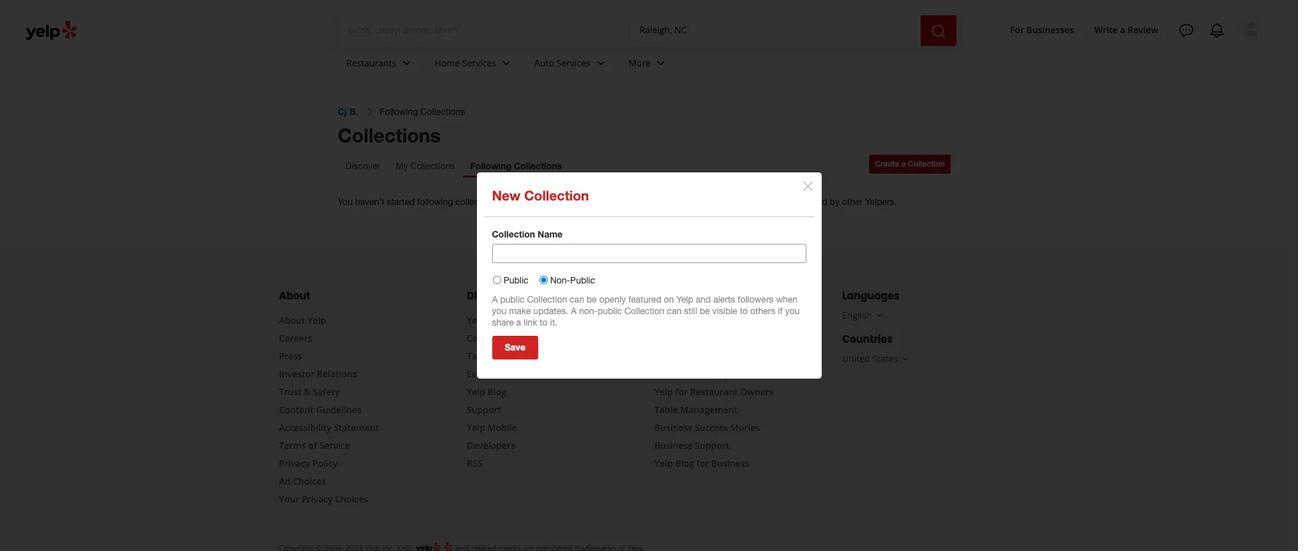 Task type: describe. For each thing, give the bounding box(es) containing it.
safety
[[313, 386, 340, 398]]

others
[[751, 306, 776, 316]]

still
[[684, 306, 698, 316]]

collections inside yelp project cost guides collections talk events yelp blog support yelp mobile developers rss
[[467, 332, 514, 344]]

yelp down business support link
[[655, 457, 673, 470]]

collections up new collection
[[514, 160, 562, 171]]

statement
[[334, 422, 379, 434]]

on inside advertise on yelp yelp for restaurant owners table management business success stories business support yelp blog for business
[[698, 368, 709, 380]]

a inside a public collection can be openly featured on yelp and alerts followers when you make updates. a non-public collection can still be visible to others if you share a link to it.
[[517, 317, 521, 327]]

yelp for restaurant owners link
[[655, 386, 774, 398]]

create a collection
[[875, 159, 946, 169]]

talk link
[[467, 350, 485, 362]]

1 collections from the left
[[456, 197, 499, 207]]

local
[[707, 197, 726, 207]]

updates.
[[534, 306, 569, 316]]

mobile
[[488, 422, 517, 434]]

yelp mobile link
[[467, 422, 517, 434]]

featured
[[629, 294, 662, 304]]

collections up my
[[338, 124, 441, 147]]

0 horizontal spatial following
[[380, 106, 418, 117]]

ad choices link
[[279, 475, 326, 487]]

yelp down featured
[[655, 314, 673, 326]]

policy
[[313, 457, 338, 470]]

project
[[488, 314, 518, 326]]

for up "still"
[[679, 289, 694, 303]]

about for about yelp careers press investor relations trust & safety content guidelines accessibility statement terms of service privacy policy ad choices your privacy choices
[[279, 314, 305, 326]]

collection down yet.
[[492, 228, 535, 239]]

save
[[505, 342, 526, 353]]

1 vertical spatial public
[[598, 306, 622, 316]]

business success stories link
[[655, 422, 761, 434]]

yelp for business link
[[655, 314, 729, 326]]

trust & safety link
[[279, 386, 340, 398]]

yelp blog for business link
[[655, 457, 750, 470]]

content
[[279, 404, 314, 416]]

non-public
[[551, 275, 595, 285]]

press
[[279, 350, 302, 362]]

for down business support link
[[697, 457, 709, 470]]

when
[[776, 294, 798, 304]]

for left visible in the bottom of the page
[[676, 314, 688, 326]]

cj b. link
[[338, 106, 358, 117]]

following inside following collections link
[[471, 160, 512, 171]]

0 horizontal spatial following collections
[[380, 106, 465, 117]]

yelp up the table
[[655, 386, 673, 398]]

business down stories at right bottom
[[712, 457, 750, 470]]

you haven't started following collections yet. follow collections updated weekly by yelp and local collections hand-curated by other yelpers.
[[338, 197, 897, 207]]

make
[[509, 306, 531, 316]]

share
[[492, 317, 514, 327]]

support inside advertise on yelp yelp for restaurant owners table management business success stories business support yelp blog for business
[[695, 440, 730, 452]]

notifications image
[[1210, 23, 1225, 38]]

it.
[[550, 317, 558, 327]]

tacos, cheap dinner, Max's text field
[[349, 24, 619, 36]]

your
[[279, 493, 299, 505]]

developers link
[[467, 440, 516, 452]]

  text field for address, neighborhood, city, state or zip text box
[[640, 24, 911, 38]]

new collection
[[492, 188, 589, 203]]

careers
[[279, 332, 312, 344]]

link
[[524, 317, 537, 327]]

yelp blog link
[[467, 386, 507, 398]]

Collection Name text field
[[492, 244, 807, 263]]

ad
[[279, 475, 291, 487]]

table management link
[[655, 404, 738, 416]]

for businesses
[[1011, 23, 1075, 36]]

your privacy choices link
[[279, 493, 368, 505]]

create
[[875, 159, 900, 169]]

1 horizontal spatial can
[[667, 306, 682, 316]]

cj b.
[[338, 106, 358, 117]]

1 vertical spatial privacy
[[302, 493, 333, 505]]

new
[[492, 188, 521, 203]]

×
[[802, 170, 815, 197]]

0 vertical spatial privacy
[[279, 457, 310, 470]]

0 vertical spatial and
[[690, 197, 705, 207]]

collections up following collections tab list
[[421, 106, 465, 117]]

collection up the name
[[525, 188, 589, 203]]

write a review link
[[1090, 18, 1164, 41]]

yelp up collections link
[[467, 314, 486, 326]]

events
[[467, 368, 495, 380]]

yelp project cost guides link
[[467, 314, 572, 326]]

businesses
[[1027, 23, 1075, 36]]

haven't
[[355, 197, 385, 207]]

discover link
[[338, 155, 388, 178]]

2 you from the left
[[785, 306, 800, 316]]

for down advertise
[[676, 386, 688, 398]]

yelpers.
[[866, 197, 897, 207]]

3 collections from the left
[[728, 197, 771, 207]]

other
[[843, 197, 863, 207]]

yelp burst image
[[444, 542, 454, 551]]

curated
[[797, 197, 828, 207]]

stories
[[731, 422, 761, 434]]

1 vertical spatial to
[[540, 317, 548, 327]]

0 vertical spatial be
[[587, 294, 597, 304]]

and inside a public collection can be openly featured on yelp and alerts followers when you make updates. a non-public collection can still be visible to others if you share a link to it.
[[696, 294, 711, 304]]

about yelp link
[[279, 314, 326, 326]]

1 horizontal spatial be
[[700, 306, 710, 316]]

relations
[[317, 368, 357, 380]]

save button
[[492, 336, 539, 360]]

non-
[[551, 275, 571, 285]]

1 public from the left
[[504, 275, 529, 285]]

collection inside create a collection 'button'
[[908, 159, 946, 169]]

write a review
[[1095, 23, 1159, 36]]

restaurant
[[691, 386, 738, 398]]



Task type: vqa. For each thing, say whether or not it's contained in the screenshot.
offered
no



Task type: locate. For each thing, give the bounding box(es) containing it.
2 horizontal spatial a
[[1121, 23, 1126, 36]]

you right if
[[785, 306, 800, 316]]

yelp down events link
[[467, 386, 486, 398]]

support down success on the right bottom of the page
[[695, 440, 730, 452]]

by
[[658, 197, 668, 207], [830, 197, 840, 207]]

public up non-
[[571, 275, 595, 285]]

trust
[[279, 386, 302, 398]]

a
[[1121, 23, 1126, 36], [902, 159, 906, 169], [517, 317, 521, 327]]

business
[[696, 289, 742, 303], [691, 314, 729, 326], [655, 422, 693, 434], [655, 440, 693, 452], [712, 457, 750, 470]]

collections link
[[467, 332, 514, 344]]

collections left yet.
[[456, 197, 499, 207]]

by right weekly in the top of the page
[[658, 197, 668, 207]]

blog down business support link
[[676, 457, 695, 470]]

advertise on yelp yelp for restaurant owners table management business success stories business support yelp blog for business
[[655, 368, 774, 470]]

owners
[[741, 386, 774, 398]]

talk
[[467, 350, 485, 362]]

collections
[[421, 106, 465, 117], [338, 124, 441, 147], [514, 160, 562, 171], [411, 161, 455, 171], [467, 332, 514, 344]]

business down alerts
[[691, 314, 729, 326]]

privacy policy link
[[279, 457, 338, 470]]

guidelines
[[316, 404, 362, 416]]

1 vertical spatial a
[[902, 159, 906, 169]]

a inside 'button'
[[902, 159, 906, 169]]

0 horizontal spatial to
[[540, 317, 548, 327]]

1 vertical spatial choices
[[335, 493, 368, 505]]

1 vertical spatial a
[[571, 306, 577, 316]]

to
[[740, 306, 748, 316], [540, 317, 548, 327]]

1 horizontal spatial   text field
[[640, 24, 911, 38]]

updated
[[592, 197, 626, 207]]

be up non-
[[587, 294, 597, 304]]

yelp up restaurant
[[711, 368, 730, 380]]

yelp right weekly in the top of the page
[[670, 197, 687, 207]]

discover up project
[[467, 289, 512, 303]]

0 horizontal spatial support
[[467, 404, 502, 416]]

0 vertical spatial can
[[570, 294, 585, 304]]

collection down featured
[[625, 306, 665, 316]]

to left it.
[[540, 317, 548, 327]]

address, neighborhood, city, state or zip text field
[[640, 24, 911, 36]]

&
[[304, 386, 311, 398]]

following collections link
[[463, 155, 570, 178]]

0 vertical spatial to
[[740, 306, 748, 316]]

  text field
[[349, 24, 619, 38], [640, 24, 911, 38]]

messages image
[[1179, 23, 1195, 38]]

0 horizontal spatial discover
[[346, 161, 381, 171]]

yelp up careers
[[308, 314, 326, 326]]

cj
[[338, 106, 347, 117]]

1 horizontal spatial a
[[571, 306, 577, 316]]

a down make
[[517, 317, 521, 327]]

followers
[[738, 294, 774, 304]]

management
[[681, 404, 738, 416]]

a public collection can be openly featured on yelp and alerts followers when you make updates. a non-public collection can still be visible to others if you share a link to it.
[[492, 294, 800, 327]]

countries
[[843, 332, 893, 347]]

a for collection
[[902, 159, 906, 169]]

1 horizontal spatial a
[[902, 159, 906, 169]]

following collections tab list
[[338, 155, 570, 178]]

1 vertical spatial following collections
[[471, 160, 562, 171]]

yelp up "still"
[[677, 294, 694, 304]]

1 by from the left
[[658, 197, 668, 207]]

business up visible in the bottom of the page
[[696, 289, 742, 303]]

  text field for tacos, cheap dinner, max's text box
[[349, 24, 619, 38]]

1 vertical spatial about
[[279, 314, 305, 326]]

0 vertical spatial following
[[380, 106, 418, 117]]

0 horizontal spatial public
[[501, 294, 525, 304]]

cost
[[521, 314, 540, 326]]

1 vertical spatial and
[[696, 294, 711, 304]]

0 vertical spatial discover
[[346, 161, 381, 171]]

0 horizontal spatial blog
[[488, 386, 507, 398]]

following collections inside tab list
[[471, 160, 562, 171]]

2 about from the top
[[279, 314, 305, 326]]

languages
[[843, 289, 900, 303]]

rss
[[467, 457, 483, 470]]

choices down privacy policy link
[[293, 475, 326, 487]]

rss link
[[467, 457, 483, 470]]

can left "still"
[[667, 306, 682, 316]]

1 horizontal spatial to
[[740, 306, 748, 316]]

a right create
[[902, 159, 906, 169]]

a up project
[[492, 294, 498, 304]]

collections right my
[[411, 161, 455, 171]]

0 vertical spatial public
[[501, 294, 525, 304]]

1 yelp for business from the top
[[655, 289, 742, 303]]

about yelp careers press investor relations trust & safety content guidelines accessibility statement terms of service privacy policy ad choices your privacy choices
[[279, 314, 379, 505]]

on inside a public collection can be openly featured on yelp and alerts followers when you make updates. a non-public collection can still be visible to others if you share a link to it.
[[664, 294, 674, 304]]

0 vertical spatial following collections
[[380, 106, 465, 117]]

create a collection button
[[870, 155, 951, 174]]

blog up the support link
[[488, 386, 507, 398]]

for
[[1011, 23, 1025, 36]]

yelp up yelp for business link
[[655, 289, 677, 303]]

non-
[[579, 306, 598, 316]]

yelp inside "about yelp careers press investor relations trust & safety content guidelines accessibility statement terms of service privacy policy ad choices your privacy choices"
[[308, 314, 326, 326]]

1 horizontal spatial discover
[[467, 289, 512, 303]]

for
[[679, 289, 694, 303], [676, 314, 688, 326], [676, 386, 688, 398], [697, 457, 709, 470]]

0 horizontal spatial on
[[664, 294, 674, 304]]

1 vertical spatial yelp for business
[[655, 314, 729, 326]]

privacy down terms
[[279, 457, 310, 470]]

0 vertical spatial choices
[[293, 475, 326, 487]]

1   text field from the left
[[349, 24, 619, 38]]

following right the b.
[[380, 106, 418, 117]]

public down openly
[[598, 306, 622, 316]]

advertise on yelp link
[[655, 368, 730, 380]]

support down the yelp blog link at the left
[[467, 404, 502, 416]]

public up make
[[504, 275, 529, 285]]

0 horizontal spatial collections
[[456, 197, 499, 207]]

choices down 'policy'
[[335, 493, 368, 505]]

0 vertical spatial support
[[467, 404, 502, 416]]

0 horizontal spatial by
[[658, 197, 668, 207]]

0 horizontal spatial a
[[492, 294, 498, 304]]

1 horizontal spatial following collections
[[471, 160, 562, 171]]

0 horizontal spatial you
[[492, 306, 507, 316]]

yelp for business
[[655, 289, 742, 303], [655, 314, 729, 326]]

collections down share
[[467, 332, 514, 344]]

about inside "about yelp careers press investor relations trust & safety content guidelines accessibility statement terms of service privacy policy ad choices your privacy choices"
[[279, 314, 305, 326]]

2 public from the left
[[571, 275, 595, 285]]

be
[[587, 294, 597, 304], [700, 306, 710, 316]]

1 horizontal spatial choices
[[335, 493, 368, 505]]

following up new
[[471, 160, 512, 171]]

yelp for business down alerts
[[655, 314, 729, 326]]

1 horizontal spatial public
[[598, 306, 622, 316]]

None radio
[[540, 276, 548, 284]]

discover
[[346, 161, 381, 171], [467, 289, 512, 303]]

business down the table
[[655, 422, 693, 434]]

0 horizontal spatial be
[[587, 294, 597, 304]]

blog inside yelp project cost guides collections talk events yelp blog support yelp mobile developers rss
[[488, 386, 507, 398]]

0 vertical spatial a
[[1121, 23, 1126, 36]]

my
[[396, 161, 408, 171]]

1 vertical spatial support
[[695, 440, 730, 452]]

hand-
[[774, 197, 797, 207]]

visible
[[713, 306, 738, 316]]

privacy down ad choices link
[[302, 493, 333, 505]]

yelp inside a public collection can be openly featured on yelp and alerts followers when you make updates. a non-public collection can still be visible to others if you share a link to it.
[[677, 294, 694, 304]]

you
[[492, 306, 507, 316], [785, 306, 800, 316]]

b.
[[350, 106, 358, 117]]

2 collections from the left
[[547, 197, 590, 207]]

follow
[[518, 197, 544, 207]]

to down the followers
[[740, 306, 748, 316]]

yelp down the support link
[[467, 422, 486, 434]]

messages image
[[1179, 23, 1195, 38]]

0 horizontal spatial choices
[[293, 475, 326, 487]]

on right featured
[[664, 294, 674, 304]]

collections right the local
[[728, 197, 771, 207]]

advertise
[[655, 368, 696, 380]]

notifications image
[[1210, 23, 1225, 38]]

1 horizontal spatial public
[[571, 275, 595, 285]]

write
[[1095, 23, 1118, 36]]

1 vertical spatial on
[[698, 368, 709, 380]]

on
[[664, 294, 674, 304], [698, 368, 709, 380]]

by left other
[[830, 197, 840, 207]]

0 vertical spatial a
[[492, 294, 498, 304]]

business support link
[[655, 440, 730, 452]]

privacy
[[279, 457, 310, 470], [302, 493, 333, 505]]

blog inside advertise on yelp yelp for restaurant owners table management business success stories business support yelp blog for business
[[676, 457, 695, 470]]

2 vertical spatial a
[[517, 317, 521, 327]]

can up non-
[[570, 294, 585, 304]]

0 vertical spatial blog
[[488, 386, 507, 398]]

1 horizontal spatial on
[[698, 368, 709, 380]]

success
[[695, 422, 728, 434]]

about for about
[[279, 289, 311, 303]]

None radio
[[493, 276, 501, 284]]

you up share
[[492, 306, 507, 316]]

1 vertical spatial discover
[[467, 289, 512, 303]]

yelp project cost guides collections talk events yelp blog support yelp mobile developers rss
[[467, 314, 572, 470]]

following collections up my collections at the top left of page
[[380, 106, 465, 117]]

1 you from the left
[[492, 306, 507, 316]]

a left non-
[[571, 306, 577, 316]]

yelp for business up "still"
[[655, 289, 742, 303]]

about up careers
[[279, 314, 305, 326]]

None search field
[[338, 15, 972, 46]]

table
[[655, 404, 678, 416]]

you
[[338, 197, 353, 207]]

yelp logo image
[[416, 542, 440, 551]]

careers link
[[279, 332, 312, 344]]

terms
[[279, 440, 306, 452]]

collections up the name
[[547, 197, 590, 207]]

public up make
[[501, 294, 525, 304]]

0 vertical spatial about
[[279, 289, 311, 303]]

blog
[[488, 386, 507, 398], [676, 457, 695, 470]]

1 horizontal spatial blog
[[676, 457, 695, 470]]

following collections up new
[[471, 160, 562, 171]]

2 yelp for business from the top
[[655, 314, 729, 326]]

content guidelines link
[[279, 404, 362, 416]]

be right "still"
[[700, 306, 710, 316]]

1 horizontal spatial you
[[785, 306, 800, 316]]

search image
[[931, 23, 946, 39], [931, 23, 946, 39]]

choices
[[293, 475, 326, 487], [335, 493, 368, 505]]

1 vertical spatial following
[[471, 160, 512, 171]]

public
[[504, 275, 529, 285], [571, 275, 595, 285]]

of
[[308, 440, 317, 452]]

0 vertical spatial yelp for business
[[655, 289, 742, 303]]

my collections link
[[388, 155, 463, 178]]

support link
[[467, 404, 502, 416]]

collection up updates.
[[527, 294, 567, 304]]

support inside yelp project cost guides collections talk events yelp blog support yelp mobile developers rss
[[467, 404, 502, 416]]

events link
[[467, 368, 495, 380]]

0 vertical spatial on
[[664, 294, 674, 304]]

about up about yelp link on the left bottom
[[279, 289, 311, 303]]

1 vertical spatial be
[[700, 306, 710, 316]]

following
[[380, 106, 418, 117], [471, 160, 512, 171]]

openly
[[600, 294, 626, 304]]

review
[[1128, 23, 1159, 36]]

service
[[320, 440, 350, 452]]

0 horizontal spatial can
[[570, 294, 585, 304]]

1 horizontal spatial following
[[471, 160, 512, 171]]

if
[[778, 306, 783, 316]]

2   text field from the left
[[640, 24, 911, 38]]

0 horizontal spatial public
[[504, 275, 529, 285]]

and up "still"
[[696, 294, 711, 304]]

1 about from the top
[[279, 289, 311, 303]]

discover up haven't
[[346, 161, 381, 171]]

on up yelp for restaurant owners link
[[698, 368, 709, 380]]

investor
[[279, 368, 315, 380]]

1 horizontal spatial collections
[[547, 197, 590, 207]]

2 horizontal spatial collections
[[728, 197, 771, 207]]

1 vertical spatial blog
[[676, 457, 695, 470]]

business up yelp blog for business link
[[655, 440, 693, 452]]

1 horizontal spatial by
[[830, 197, 840, 207]]

accessibility
[[279, 422, 332, 434]]

developers
[[467, 440, 516, 452]]

0 horizontal spatial   text field
[[349, 24, 619, 38]]

0 horizontal spatial a
[[517, 317, 521, 327]]

2 by from the left
[[830, 197, 840, 207]]

1 vertical spatial can
[[667, 306, 682, 316]]

a for review
[[1121, 23, 1126, 36]]

1 horizontal spatial support
[[695, 440, 730, 452]]

for businesses link
[[1006, 18, 1080, 41]]

collection right create
[[908, 159, 946, 169]]

a right write at right top
[[1121, 23, 1126, 36]]

and left the local
[[690, 197, 705, 207]]

my collections
[[396, 161, 455, 171]]

accessibility statement link
[[279, 422, 379, 434]]

discover inside following collections tab list
[[346, 161, 381, 171]]

terms of service link
[[279, 440, 350, 452]]



